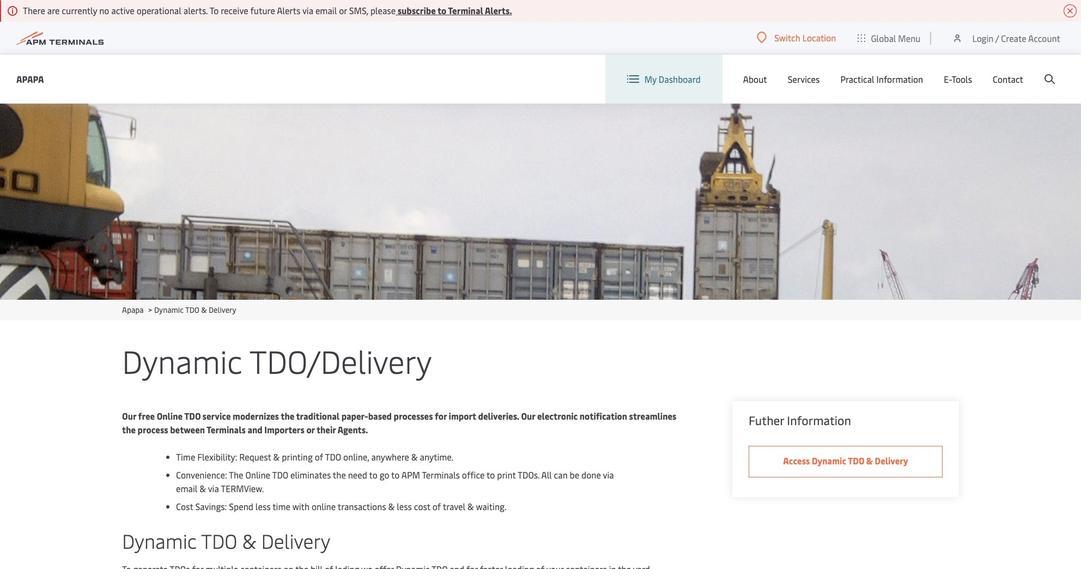 Task type: vqa. For each thing, say whether or not it's contained in the screenshot.
period
no



Task type: locate. For each thing, give the bounding box(es) containing it.
alerts.
[[184, 4, 208, 16]]

online for the
[[246, 469, 270, 481]]

services
[[788, 73, 820, 85]]

tdo inside access dynamic tdo & delivery link
[[848, 455, 865, 467]]

/
[[996, 32, 1000, 44]]

1 horizontal spatial less
[[397, 500, 412, 512]]

0 horizontal spatial information
[[787, 412, 852, 429]]

1 horizontal spatial apapa link
[[122, 305, 144, 315]]

the left process in the left bottom of the page
[[122, 424, 136, 436]]

convenience: the online tdo eliminates the need to go to apm terminals office to print tdos. all can be done via email & via termview.
[[176, 469, 614, 494]]

1 vertical spatial apapa
[[122, 305, 144, 315]]

1 vertical spatial the
[[122, 424, 136, 436]]

online up process in the left bottom of the page
[[157, 410, 183, 422]]

global
[[871, 32, 897, 44]]

>
[[148, 305, 152, 315]]

subscribe
[[398, 4, 436, 16]]

dynamic tdo/delivery
[[122, 339, 432, 382]]

sms,
[[349, 4, 368, 16]]

2 horizontal spatial via
[[603, 469, 614, 481]]

to
[[210, 4, 219, 16]]

terminals inside convenience: the online tdo eliminates the need to go to apm terminals office to print tdos. all can be done via email & via termview.
[[422, 469, 460, 481]]

less left time
[[256, 500, 271, 512]]

request
[[239, 451, 271, 463]]

via right done
[[603, 469, 614, 481]]

switch
[[775, 32, 801, 44]]

0 vertical spatial information
[[877, 73, 924, 85]]

1 horizontal spatial delivery
[[261, 527, 331, 554]]

0 horizontal spatial online
[[157, 410, 183, 422]]

traditional
[[296, 410, 340, 422]]

less left cost
[[397, 500, 412, 512]]

1 horizontal spatial of
[[433, 500, 441, 512]]

between
[[170, 424, 205, 436]]

print
[[497, 469, 516, 481]]

the inside convenience: the online tdo eliminates the need to go to apm terminals office to print tdos. all can be done via email & via termview.
[[333, 469, 346, 481]]

our
[[122, 410, 136, 422], [521, 410, 536, 422]]

process
[[138, 424, 168, 436]]

login / create account link
[[953, 22, 1061, 54]]

1 less from the left
[[256, 500, 271, 512]]

2 horizontal spatial delivery
[[875, 455, 909, 467]]

0 horizontal spatial via
[[208, 482, 219, 494]]

0 vertical spatial apapa
[[16, 73, 44, 85]]

apapa link
[[16, 72, 44, 86], [122, 305, 144, 315]]

via right alerts
[[303, 4, 313, 16]]

or
[[339, 4, 347, 16], [307, 424, 315, 436]]

online down request
[[246, 469, 270, 481]]

access dynamic tdo & delivery link
[[749, 446, 943, 478]]

subscribe to terminal alerts. link
[[396, 4, 512, 16]]

of up eliminates
[[315, 451, 323, 463]]

0 horizontal spatial delivery
[[209, 305, 236, 315]]

1 horizontal spatial apapa
[[122, 305, 144, 315]]

0 vertical spatial email
[[316, 4, 337, 16]]

1 vertical spatial online
[[246, 469, 270, 481]]

via down the convenience:
[[208, 482, 219, 494]]

0 vertical spatial apapa link
[[16, 72, 44, 86]]

1 vertical spatial or
[[307, 424, 315, 436]]

1 vertical spatial terminals
[[422, 469, 460, 481]]

spend
[[229, 500, 253, 512]]

or inside our free online tdo service modernizes the traditional paper-based processes for import deliveries. our electronic notification streamlines the process between terminals and importers or their agents.
[[307, 424, 315, 436]]

0 horizontal spatial the
[[122, 424, 136, 436]]

futher
[[749, 412, 785, 429]]

savings:
[[195, 500, 227, 512]]

0 vertical spatial of
[[315, 451, 323, 463]]

information up access
[[787, 412, 852, 429]]

terminals down anytime.
[[422, 469, 460, 481]]

email inside convenience: the online tdo eliminates the need to go to apm terminals office to print tdos. all can be done via email & via termview.
[[176, 482, 198, 494]]

2 vertical spatial the
[[333, 469, 346, 481]]

email left the sms,
[[316, 4, 337, 16]]

location
[[803, 32, 837, 44]]

dynamic inside access dynamic tdo & delivery link
[[812, 455, 847, 467]]

dynamic right access
[[812, 455, 847, 467]]

electronic
[[538, 410, 578, 422]]

contact
[[993, 73, 1024, 85]]

printing
[[282, 451, 313, 463]]

apapa for apapa > dynamic tdo & delivery
[[122, 305, 144, 315]]

dynamic right > at the bottom
[[154, 305, 184, 315]]

can
[[554, 469, 568, 481]]

our left "free"
[[122, 410, 136, 422]]

or down traditional
[[307, 424, 315, 436]]

time
[[176, 451, 195, 463]]

about button
[[744, 55, 767, 104]]

1 vertical spatial information
[[787, 412, 852, 429]]

1 horizontal spatial information
[[877, 73, 924, 85]]

cost
[[176, 500, 193, 512]]

less
[[256, 500, 271, 512], [397, 500, 412, 512]]

1 horizontal spatial online
[[246, 469, 270, 481]]

online
[[312, 500, 336, 512]]

0 horizontal spatial terminals
[[207, 424, 246, 436]]

menu
[[899, 32, 921, 44]]

are
[[47, 4, 60, 16]]

information down global menu
[[877, 73, 924, 85]]

apapa
[[16, 73, 44, 85], [122, 305, 144, 315]]

0 vertical spatial via
[[303, 4, 313, 16]]

terminals down service
[[207, 424, 246, 436]]

2 horizontal spatial the
[[333, 469, 346, 481]]

0 horizontal spatial apapa link
[[16, 72, 44, 86]]

time flexibility: request & printing of tdo online, anywhere & anytime.
[[176, 451, 454, 463]]

our left electronic
[[521, 410, 536, 422]]

online for free
[[157, 410, 183, 422]]

1 horizontal spatial via
[[303, 4, 313, 16]]

practical information
[[841, 73, 924, 85]]

0 horizontal spatial our
[[122, 410, 136, 422]]

to left print
[[487, 469, 495, 481]]

access dynamic tdo & delivery
[[784, 455, 909, 467]]

via
[[303, 4, 313, 16], [603, 469, 614, 481], [208, 482, 219, 494]]

1 vertical spatial email
[[176, 482, 198, 494]]

dynamic
[[154, 305, 184, 315], [122, 339, 242, 382], [812, 455, 847, 467], [122, 527, 197, 554]]

the left need
[[333, 469, 346, 481]]

tdo
[[185, 305, 199, 315], [184, 410, 201, 422], [325, 451, 341, 463], [848, 455, 865, 467], [272, 469, 288, 481], [201, 527, 237, 554]]

online inside our free online tdo service modernizes the traditional paper-based processes for import deliveries. our electronic notification streamlines the process between terminals and importers or their agents.
[[157, 410, 183, 422]]

switch location
[[775, 32, 837, 44]]

0 vertical spatial the
[[281, 410, 295, 422]]

0 horizontal spatial less
[[256, 500, 271, 512]]

information inside popup button
[[877, 73, 924, 85]]

online inside convenience: the online tdo eliminates the need to go to apm terminals office to print tdos. all can be done via email & via termview.
[[246, 469, 270, 481]]

login / create account
[[973, 32, 1061, 44]]

0 horizontal spatial email
[[176, 482, 198, 494]]

0 vertical spatial online
[[157, 410, 183, 422]]

cost
[[414, 500, 431, 512]]

information for practical information
[[877, 73, 924, 85]]

go
[[380, 469, 390, 481]]

& inside convenience: the online tdo eliminates the need to go to apm terminals office to print tdos. all can be done via email & via termview.
[[200, 482, 206, 494]]

0 vertical spatial or
[[339, 4, 347, 16]]

0 horizontal spatial or
[[307, 424, 315, 436]]

of right cost
[[433, 500, 441, 512]]

1 vertical spatial delivery
[[875, 455, 909, 467]]

agents.
[[338, 424, 368, 436]]

futher information
[[749, 412, 852, 429]]

office
[[462, 469, 485, 481]]

tdo inside convenience: the online tdo eliminates the need to go to apm terminals office to print tdos. all can be done via email & via termview.
[[272, 469, 288, 481]]

1 horizontal spatial our
[[521, 410, 536, 422]]

2 vertical spatial delivery
[[261, 527, 331, 554]]

1 horizontal spatial terminals
[[422, 469, 460, 481]]

the
[[281, 410, 295, 422], [122, 424, 136, 436], [333, 469, 346, 481]]

global menu button
[[847, 22, 932, 54]]

0 vertical spatial terminals
[[207, 424, 246, 436]]

delivery
[[209, 305, 236, 315], [875, 455, 909, 467], [261, 527, 331, 554]]

all
[[542, 469, 552, 481]]

0 horizontal spatial apapa
[[16, 73, 44, 85]]

the up importers
[[281, 410, 295, 422]]

anytime.
[[420, 451, 454, 463]]

terminals
[[207, 424, 246, 436], [422, 469, 460, 481]]

no
[[99, 4, 109, 16]]

of
[[315, 451, 323, 463], [433, 500, 441, 512]]

email
[[316, 4, 337, 16], [176, 482, 198, 494]]

or left the sms,
[[339, 4, 347, 16]]

there
[[23, 4, 45, 16]]

paper-
[[342, 410, 368, 422]]

email up cost on the bottom left of page
[[176, 482, 198, 494]]

to left the terminal
[[438, 4, 447, 16]]



Task type: describe. For each thing, give the bounding box(es) containing it.
importers
[[265, 424, 305, 436]]

eliminates
[[291, 469, 331, 481]]

switch location button
[[757, 32, 837, 44]]

dynamic tdo & delivery
[[122, 527, 331, 554]]

e-tools button
[[944, 55, 973, 104]]

0 horizontal spatial of
[[315, 451, 323, 463]]

flexibility:
[[197, 451, 237, 463]]

access
[[784, 455, 810, 467]]

1 vertical spatial of
[[433, 500, 441, 512]]

alerts
[[277, 4, 301, 16]]

services button
[[788, 55, 820, 104]]

dashboard
[[659, 73, 701, 85]]

to right go
[[391, 469, 400, 481]]

2 our from the left
[[521, 410, 536, 422]]

& inside access dynamic tdo & delivery link
[[867, 455, 873, 467]]

currently
[[62, 4, 97, 16]]

tdo inside our free online tdo service modernizes the traditional paper-based processes for import deliveries. our electronic notification streamlines the process between terminals and importers or their agents.
[[184, 410, 201, 422]]

dynamic down cost on the bottom left of page
[[122, 527, 197, 554]]

cost savings: spend less time with online transactions & less cost of travel & waiting.
[[176, 500, 509, 512]]

for
[[435, 410, 447, 422]]

their
[[317, 424, 336, 436]]

active
[[111, 4, 135, 16]]

operational
[[137, 4, 181, 16]]

practical information button
[[841, 55, 924, 104]]

1 horizontal spatial email
[[316, 4, 337, 16]]

2 less from the left
[[397, 500, 412, 512]]

1 vertical spatial via
[[603, 469, 614, 481]]

there are currently no active operational alerts. to receive future alerts via email or sms, please subscribe to terminal alerts.
[[23, 4, 512, 16]]

my
[[645, 73, 657, 85]]

create
[[1002, 32, 1027, 44]]

my dashboard button
[[627, 55, 701, 104]]

processes
[[394, 410, 433, 422]]

my dashboard
[[645, 73, 701, 85]]

modernizes
[[233, 410, 279, 422]]

termview.
[[221, 482, 264, 494]]

1 vertical spatial apapa link
[[122, 305, 144, 315]]

transactions
[[338, 500, 386, 512]]

apapa for apapa
[[16, 73, 44, 85]]

need
[[348, 469, 367, 481]]

anywhere
[[372, 451, 409, 463]]

our free online tdo service modernizes the traditional paper-based processes for import deliveries. our electronic notification streamlines the process between terminals and importers or their agents.
[[122, 410, 677, 436]]

future
[[251, 4, 275, 16]]

contact button
[[993, 55, 1024, 104]]

with
[[293, 500, 310, 512]]

terminals inside our free online tdo service modernizes the traditional paper-based processes for import deliveries. our electronic notification streamlines the process between terminals and importers or their agents.
[[207, 424, 246, 436]]

notification
[[580, 410, 627, 422]]

and
[[248, 424, 263, 436]]

barge berthing apm terminals apapa, nigeria image
[[0, 104, 1082, 300]]

import
[[449, 410, 476, 422]]

be
[[570, 469, 580, 481]]

dynamic down apapa > dynamic tdo & delivery
[[122, 339, 242, 382]]

e-tools
[[944, 73, 973, 85]]

2 vertical spatial via
[[208, 482, 219, 494]]

practical
[[841, 73, 875, 85]]

1 horizontal spatial the
[[281, 410, 295, 422]]

1 our from the left
[[122, 410, 136, 422]]

receive
[[221, 4, 248, 16]]

tools
[[952, 73, 973, 85]]

terminal
[[448, 4, 483, 16]]

waiting.
[[476, 500, 507, 512]]

free
[[138, 410, 155, 422]]

1 horizontal spatial or
[[339, 4, 347, 16]]

close alert image
[[1064, 4, 1077, 17]]

global menu
[[871, 32, 921, 44]]

apapa > dynamic tdo & delivery
[[122, 305, 236, 315]]

service
[[203, 410, 231, 422]]

convenience:
[[176, 469, 227, 481]]

tdos.
[[518, 469, 540, 481]]

travel
[[443, 500, 466, 512]]

account
[[1029, 32, 1061, 44]]

to left go
[[369, 469, 378, 481]]

the
[[229, 469, 243, 481]]

0 vertical spatial delivery
[[209, 305, 236, 315]]

based
[[368, 410, 392, 422]]

streamlines
[[629, 410, 677, 422]]

please
[[371, 4, 396, 16]]

information for futher information
[[787, 412, 852, 429]]

online,
[[343, 451, 369, 463]]

done
[[582, 469, 601, 481]]

alerts.
[[485, 4, 512, 16]]

deliveries.
[[478, 410, 519, 422]]

login
[[973, 32, 994, 44]]

apm
[[402, 469, 420, 481]]



